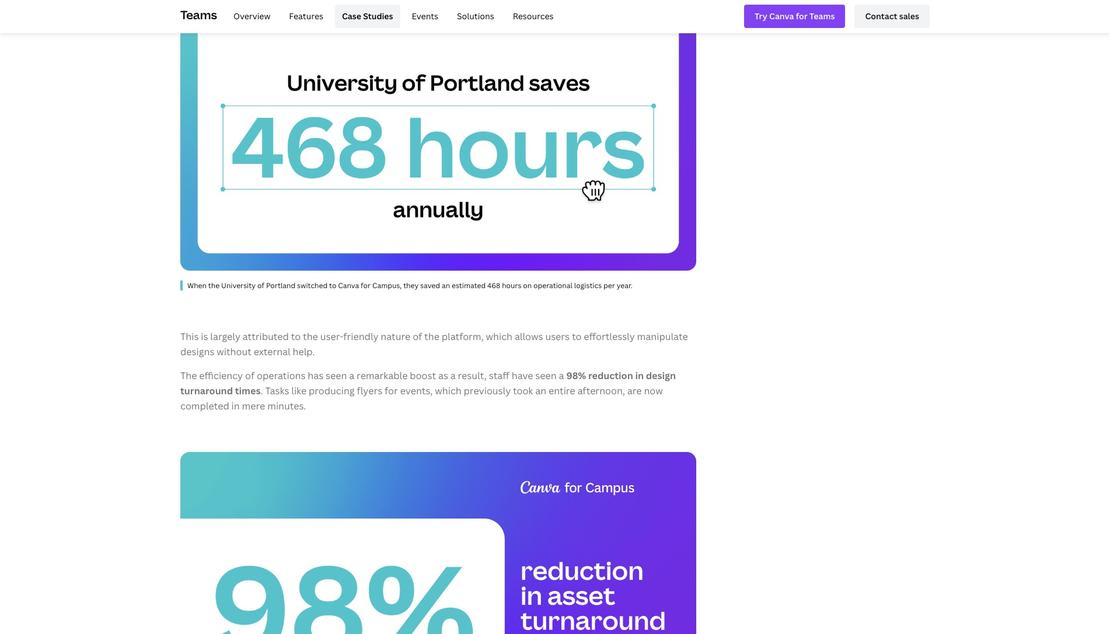 Task type: locate. For each thing, give the bounding box(es) containing it.
case
[[342, 10, 361, 21]]

university
[[221, 281, 256, 291]]

estimated
[[452, 281, 486, 291]]

0 vertical spatial of
[[257, 281, 264, 291]]

allows
[[515, 330, 543, 343]]

to right users
[[572, 330, 582, 343]]

of
[[257, 281, 264, 291], [413, 330, 422, 343], [245, 370, 255, 382]]

the
[[208, 281, 220, 291], [303, 330, 318, 343], [424, 330, 439, 343]]

hours
[[502, 281, 521, 291]]

teams element
[[180, 0, 930, 33]]

in inside . tasks like producing flyers for events, which previously took an entire afternoon, are now completed in mere minutes.
[[231, 400, 240, 412]]

which down as
[[435, 385, 461, 397]]

1 horizontal spatial a
[[450, 370, 456, 382]]

now
[[644, 385, 663, 397]]

switched
[[297, 281, 328, 291]]

boost
[[410, 370, 436, 382]]

are
[[627, 385, 642, 397]]

98% reduction in design turnaround times
[[180, 370, 676, 397]]

features
[[289, 10, 323, 21]]

to up help.
[[291, 330, 301, 343]]

campus,
[[372, 281, 402, 291]]

designs
[[180, 345, 214, 358]]

times
[[235, 385, 261, 397]]

1 vertical spatial for
[[385, 385, 398, 397]]

year.
[[617, 281, 633, 291]]

of right nature
[[413, 330, 422, 343]]

of left portland
[[257, 281, 264, 291]]

events,
[[400, 385, 433, 397]]

1 horizontal spatial which
[[486, 330, 512, 343]]

an right took
[[535, 385, 546, 397]]

1 horizontal spatial an
[[535, 385, 546, 397]]

0 horizontal spatial an
[[442, 281, 450, 291]]

1 horizontal spatial for
[[385, 385, 398, 397]]

canva
[[338, 281, 359, 291]]

0 vertical spatial for
[[361, 281, 371, 291]]

1 vertical spatial in
[[231, 400, 240, 412]]

which
[[486, 330, 512, 343], [435, 385, 461, 397]]

for
[[361, 281, 371, 291], [385, 385, 398, 397]]

of up times
[[245, 370, 255, 382]]

for down remarkable
[[385, 385, 398, 397]]

a up producing
[[349, 370, 354, 382]]

the right when
[[208, 281, 220, 291]]

to left canva at the left of page
[[329, 281, 336, 291]]

attributed
[[243, 330, 289, 343]]

an right saved
[[442, 281, 450, 291]]

0 horizontal spatial a
[[349, 370, 354, 382]]

0 horizontal spatial seen
[[326, 370, 347, 382]]

took
[[513, 385, 533, 397]]

which inside . tasks like producing flyers for events, which previously took an entire afternoon, are now completed in mere minutes.
[[435, 385, 461, 397]]

a
[[349, 370, 354, 382], [450, 370, 456, 382], [559, 370, 564, 382]]

seen
[[326, 370, 347, 382], [535, 370, 557, 382]]

0 horizontal spatial which
[[435, 385, 461, 397]]

nature
[[381, 330, 410, 343]]

have
[[512, 370, 533, 382]]

operational
[[533, 281, 572, 291]]

0 vertical spatial which
[[486, 330, 512, 343]]

this is largely attributed to the user-friendly nature of the platform, which allows users to effortlessly manipulate designs without external help.
[[180, 330, 688, 358]]

3 a from the left
[[559, 370, 564, 382]]

teams
[[180, 7, 217, 23]]

0 vertical spatial an
[[442, 281, 450, 291]]

in left mere
[[231, 400, 240, 412]]

menu bar containing overview
[[222, 5, 561, 28]]

1 horizontal spatial seen
[[535, 370, 557, 382]]

a left 98%
[[559, 370, 564, 382]]

1 vertical spatial of
[[413, 330, 422, 343]]

to
[[329, 281, 336, 291], [291, 330, 301, 343], [572, 330, 582, 343]]

for right canva at the left of page
[[361, 281, 371, 291]]

in
[[635, 370, 644, 382], [231, 400, 240, 412]]

1 horizontal spatial the
[[303, 330, 318, 343]]

seen up producing
[[326, 370, 347, 382]]

the up help.
[[303, 330, 318, 343]]

0 horizontal spatial for
[[361, 281, 371, 291]]

reduction
[[588, 370, 633, 382]]

efficiency
[[199, 370, 243, 382]]

case studies
[[342, 10, 393, 21]]

features link
[[282, 5, 330, 28]]

. tasks like producing flyers for events, which previously took an entire afternoon, are now completed in mere minutes.
[[180, 385, 663, 412]]

when the university of portland switched to canva for campus, they saved an estimated 468 hours on operational logistics per year.
[[187, 281, 633, 291]]

2 horizontal spatial of
[[413, 330, 422, 343]]

minutes.
[[267, 400, 306, 412]]

seen up entire
[[535, 370, 557, 382]]

menu bar
[[222, 5, 561, 28]]

on
[[523, 281, 532, 291]]

user-
[[320, 330, 343, 343]]

help.
[[293, 345, 315, 358]]

is
[[201, 330, 208, 343]]

0 vertical spatial in
[[635, 370, 644, 382]]

0 horizontal spatial of
[[245, 370, 255, 382]]

a right as
[[450, 370, 456, 382]]

friendly
[[343, 330, 378, 343]]

2 vertical spatial of
[[245, 370, 255, 382]]

0 horizontal spatial in
[[231, 400, 240, 412]]

an inside . tasks like producing flyers for events, which previously took an entire afternoon, are now completed in mere minutes.
[[535, 385, 546, 397]]

which left allows
[[486, 330, 512, 343]]

portland
[[266, 281, 295, 291]]

the left platform,
[[424, 330, 439, 343]]

0 horizontal spatial the
[[208, 281, 220, 291]]

design
[[646, 370, 676, 382]]

they
[[403, 281, 419, 291]]

flyers
[[357, 385, 382, 397]]

in up are
[[635, 370, 644, 382]]

1 horizontal spatial of
[[257, 281, 264, 291]]

1 horizontal spatial in
[[635, 370, 644, 382]]

the
[[180, 370, 197, 382]]

2 horizontal spatial a
[[559, 370, 564, 382]]

1 vertical spatial an
[[535, 385, 546, 397]]

an
[[442, 281, 450, 291], [535, 385, 546, 397]]

solutions link
[[450, 5, 501, 28]]

1 vertical spatial which
[[435, 385, 461, 397]]



Task type: vqa. For each thing, say whether or not it's contained in the screenshot.
Owner
no



Task type: describe. For each thing, give the bounding box(es) containing it.
remarkable
[[357, 370, 408, 382]]

2 horizontal spatial the
[[424, 330, 439, 343]]

users
[[545, 330, 570, 343]]

external
[[254, 345, 290, 358]]

468
[[487, 281, 500, 291]]

without
[[217, 345, 251, 358]]

this
[[180, 330, 199, 343]]

manipulate
[[637, 330, 688, 343]]

previously
[[464, 385, 511, 397]]

for inside . tasks like producing flyers for events, which previously took an entire afternoon, are now completed in mere minutes.
[[385, 385, 398, 397]]

has
[[308, 370, 323, 382]]

1 seen from the left
[[326, 370, 347, 382]]

afternoon,
[[577, 385, 625, 397]]

when
[[187, 281, 207, 291]]

of inside 'this is largely attributed to the user-friendly nature of the platform, which allows users to effortlessly manipulate designs without external help.'
[[413, 330, 422, 343]]

.
[[261, 385, 263, 397]]

menu bar inside teams element
[[222, 5, 561, 28]]

the efficiency of operations has seen a remarkable boost as a result, staff have seen a
[[180, 370, 566, 382]]

largely
[[210, 330, 240, 343]]

overview
[[233, 10, 270, 21]]

tasks
[[265, 385, 289, 397]]

staff
[[489, 370, 509, 382]]

2 horizontal spatial to
[[572, 330, 582, 343]]

events link
[[405, 5, 445, 28]]

like
[[291, 385, 306, 397]]

turnaround
[[180, 385, 233, 397]]

entire
[[549, 385, 575, 397]]

studies
[[363, 10, 393, 21]]

as
[[438, 370, 448, 382]]

resources link
[[506, 5, 561, 28]]

1 horizontal spatial to
[[329, 281, 336, 291]]

98%
[[566, 370, 586, 382]]

mere
[[242, 400, 265, 412]]

logistics
[[574, 281, 602, 291]]

overview link
[[226, 5, 277, 28]]

in inside 98% reduction in design turnaround times
[[635, 370, 644, 382]]

case studies link
[[335, 5, 400, 28]]

operations
[[257, 370, 306, 382]]

per
[[604, 281, 615, 291]]

producing
[[309, 385, 355, 397]]

2 seen from the left
[[535, 370, 557, 382]]

contact sales image
[[865, 10, 919, 23]]

1 a from the left
[[349, 370, 354, 382]]

2 a from the left
[[450, 370, 456, 382]]

0 horizontal spatial to
[[291, 330, 301, 343]]

result,
[[458, 370, 487, 382]]

saved
[[420, 281, 440, 291]]

events
[[412, 10, 438, 21]]

resources
[[513, 10, 554, 21]]

which inside 'this is largely attributed to the user-friendly nature of the platform, which allows users to effortlessly manipulate designs without external help.'
[[486, 330, 512, 343]]

completed
[[180, 400, 229, 412]]

effortlessly
[[584, 330, 635, 343]]

platform,
[[442, 330, 484, 343]]

solutions
[[457, 10, 494, 21]]



